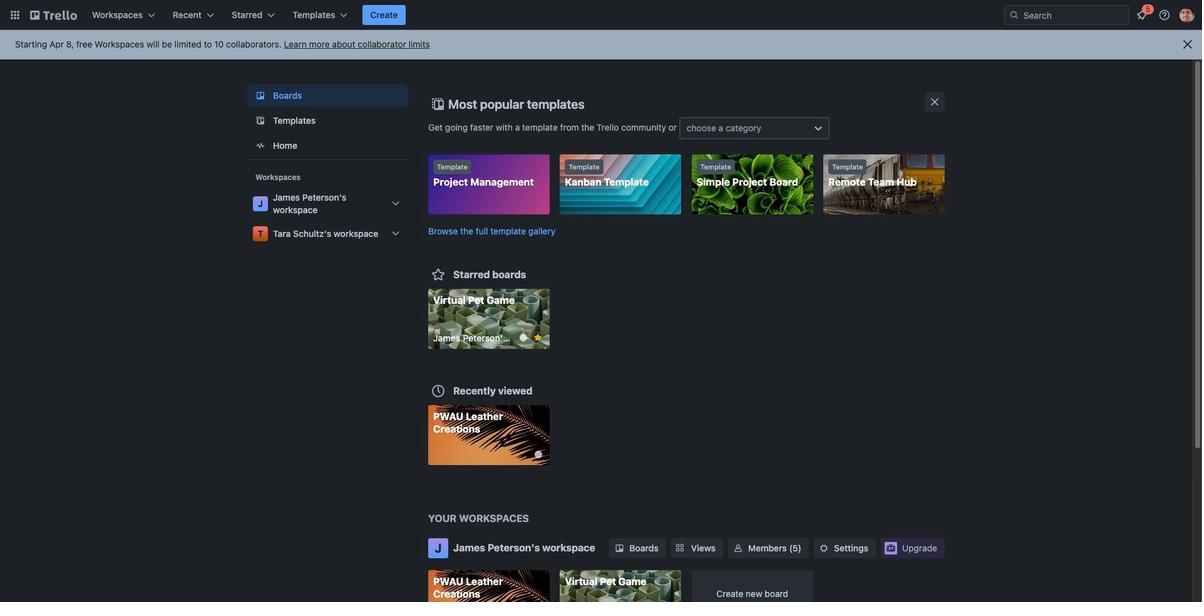 Task type: locate. For each thing, give the bounding box(es) containing it.
0 horizontal spatial sm image
[[732, 542, 744, 555]]

sm image
[[613, 542, 626, 555]]

click to unstar this board. it will be removed from your starred list. image
[[532, 332, 543, 343]]

sm image
[[732, 542, 744, 555], [818, 542, 830, 555]]

2 sm image from the left
[[818, 542, 830, 555]]

board image
[[253, 88, 268, 103]]

there is new activity on this board. image
[[520, 334, 527, 342]]

1 horizontal spatial sm image
[[818, 542, 830, 555]]

Search field
[[1019, 6, 1129, 24]]

open information menu image
[[1158, 9, 1171, 21]]



Task type: vqa. For each thing, say whether or not it's contained in the screenshot.
day on the top right of the page
no



Task type: describe. For each thing, give the bounding box(es) containing it.
primary element
[[0, 0, 1202, 30]]

template board image
[[253, 113, 268, 128]]

james peterson (jamespeterson93) image
[[1179, 8, 1195, 23]]

5 notifications image
[[1134, 8, 1149, 23]]

there is new activity on this board. image
[[535, 451, 542, 459]]

search image
[[1009, 10, 1019, 20]]

1 sm image from the left
[[732, 542, 744, 555]]

home image
[[253, 138, 268, 153]]

back to home image
[[30, 5, 77, 25]]



